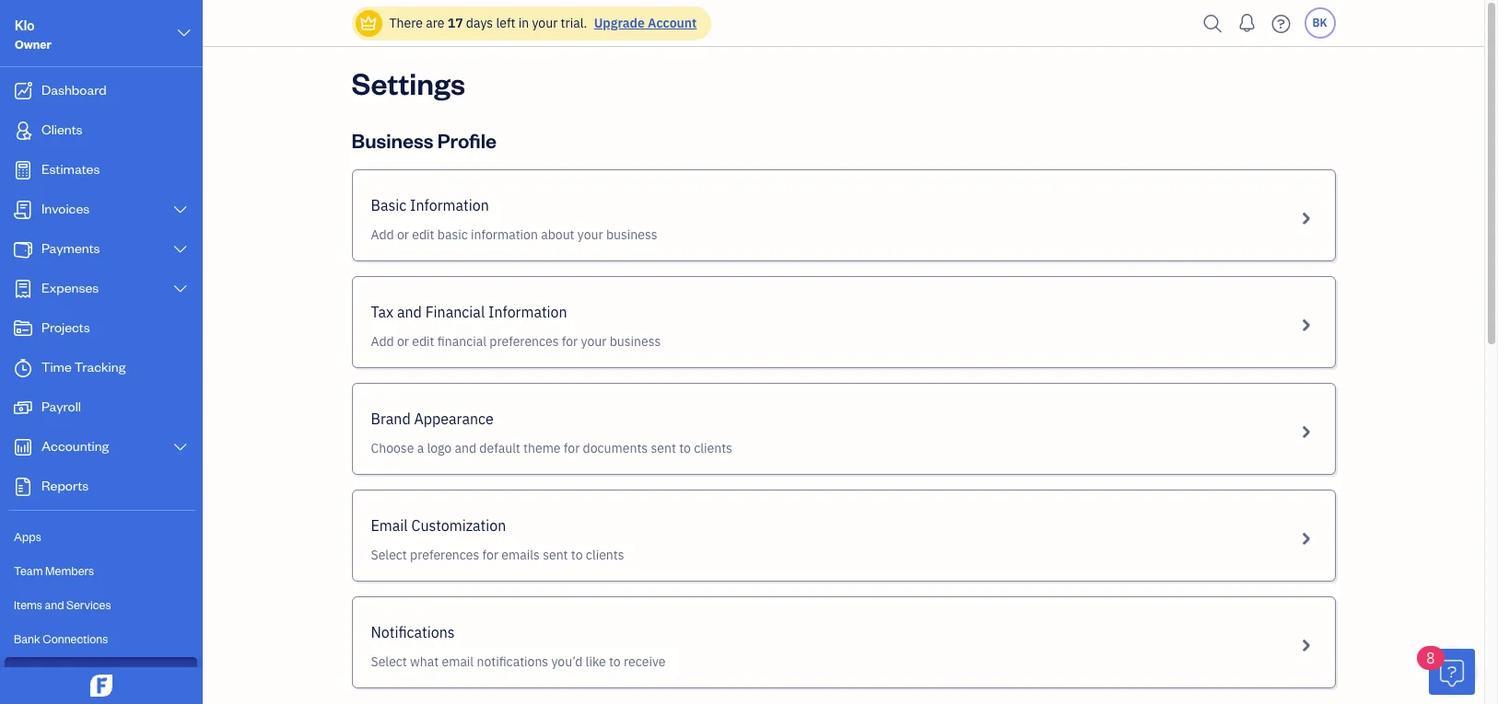 Task type: describe. For each thing, give the bounding box(es) containing it.
email
[[442, 654, 474, 671]]

financial
[[425, 303, 485, 322]]

what
[[410, 654, 439, 671]]

chevron large down image inside 'expenses' link
[[172, 282, 189, 297]]

select what email notifications you'd like to receive
[[371, 654, 666, 671]]

client image
[[12, 122, 34, 140]]

select preferences for emails sent to clients
[[371, 547, 624, 564]]

notifications
[[477, 654, 548, 671]]

0 vertical spatial for
[[562, 334, 578, 350]]

clients link
[[5, 112, 197, 150]]

bank connections link
[[5, 624, 197, 656]]

1 vertical spatial preferences
[[410, 547, 479, 564]]

estimate image
[[12, 161, 34, 180]]

upgrade
[[594, 15, 645, 31]]

go to help image
[[1266, 10, 1296, 37]]

bank connections
[[14, 632, 108, 647]]

timer image
[[12, 359, 34, 378]]

chevron large down image for invoices
[[172, 203, 189, 217]]

1 vertical spatial clients
[[586, 547, 624, 564]]

are
[[426, 15, 445, 31]]

1 vertical spatial information
[[488, 303, 567, 322]]

invoices
[[41, 200, 90, 217]]

left
[[496, 15, 515, 31]]

invoices link
[[5, 192, 197, 229]]

logo
[[427, 440, 452, 457]]

reports link
[[5, 469, 197, 507]]

a
[[417, 440, 424, 457]]

0 vertical spatial information
[[410, 196, 489, 215]]

items and services link
[[5, 590, 197, 622]]

time tracking link
[[5, 350, 197, 388]]

klo
[[15, 17, 35, 34]]

add for tax
[[371, 334, 394, 350]]

team
[[14, 564, 43, 579]]

default
[[479, 440, 520, 457]]

choose
[[371, 440, 414, 457]]

freshbooks image
[[87, 675, 116, 697]]

settings inside 'link'
[[14, 666, 59, 681]]

17
[[448, 15, 463, 31]]

edit for information
[[412, 227, 434, 243]]

0 horizontal spatial to
[[571, 547, 583, 564]]

upgrade account link
[[590, 15, 697, 31]]

emails
[[502, 547, 540, 564]]

team members link
[[5, 556, 197, 588]]

0 vertical spatial chevron large down image
[[176, 22, 193, 44]]

dashboard
[[41, 81, 107, 99]]

tax and financial information
[[371, 303, 567, 322]]

about
[[541, 227, 575, 243]]

your for tax and financial information
[[581, 334, 607, 350]]

chevron large down image for accounting
[[172, 440, 189, 455]]

select for notifications
[[371, 654, 407, 671]]

chart image
[[12, 439, 34, 457]]

information
[[471, 227, 538, 243]]

add or edit financial preferences for your business
[[371, 334, 661, 350]]

profile
[[437, 127, 497, 153]]

0 vertical spatial preferences
[[490, 334, 559, 350]]

business
[[352, 127, 434, 153]]

bk button
[[1304, 7, 1336, 39]]

payments
[[41, 240, 100, 257]]

business for basic information
[[606, 227, 657, 243]]

days
[[466, 15, 493, 31]]

payroll
[[41, 398, 81, 416]]

1 vertical spatial and
[[455, 440, 476, 457]]

notifications image
[[1232, 5, 1262, 41]]

main element
[[0, 0, 263, 705]]

settings link
[[5, 658, 197, 690]]

project image
[[12, 320, 34, 338]]

financial
[[437, 334, 486, 350]]

choose a logo and default theme for documents sent to clients
[[371, 440, 732, 457]]

crown image
[[359, 13, 378, 33]]

apps link
[[5, 522, 197, 554]]

or for and
[[397, 334, 409, 350]]

klo owner
[[15, 17, 51, 52]]

your for basic information
[[578, 227, 603, 243]]

select for email customization
[[371, 547, 407, 564]]

apps
[[14, 530, 41, 545]]

add for basic
[[371, 227, 394, 243]]

brand appearance
[[371, 410, 494, 428]]



Task type: vqa. For each thing, say whether or not it's contained in the screenshot.
Bank Connections
yes



Task type: locate. For each thing, give the bounding box(es) containing it.
edit for and
[[412, 334, 434, 350]]

estimates
[[41, 160, 100, 178]]

1 horizontal spatial to
[[609, 654, 621, 671]]

1 horizontal spatial and
[[397, 303, 422, 322]]

and right items
[[45, 598, 64, 613]]

settings down bank
[[14, 666, 59, 681]]

to right emails
[[571, 547, 583, 564]]

chevron large down image down estimates link
[[172, 203, 189, 217]]

invoice image
[[12, 201, 34, 219]]

search image
[[1198, 10, 1228, 37]]

3 chevron large down image from the top
[[172, 440, 189, 455]]

information up the basic
[[410, 196, 489, 215]]

information up add or edit financial preferences for your business
[[488, 303, 567, 322]]

reports
[[41, 477, 89, 495]]

appearance
[[414, 410, 494, 428]]

email
[[371, 517, 408, 535]]

accounting link
[[5, 429, 197, 467]]

0 horizontal spatial settings
[[14, 666, 59, 681]]

add down basic on the top of page
[[371, 227, 394, 243]]

like
[[586, 654, 606, 671]]

connections
[[43, 632, 108, 647]]

2 chevron large down image from the top
[[172, 242, 189, 257]]

for
[[562, 334, 578, 350], [564, 440, 580, 457], [482, 547, 499, 564]]

1 horizontal spatial clients
[[694, 440, 732, 457]]

2 vertical spatial for
[[482, 547, 499, 564]]

2 horizontal spatial to
[[679, 440, 691, 457]]

sent right emails
[[543, 547, 568, 564]]

you'd
[[551, 654, 583, 671]]

and right logo
[[455, 440, 476, 457]]

preferences right financial
[[490, 334, 559, 350]]

time
[[41, 358, 72, 376]]

customization
[[411, 517, 506, 535]]

in
[[518, 15, 529, 31]]

brand
[[371, 410, 411, 428]]

basic information
[[371, 196, 489, 215]]

2 vertical spatial your
[[581, 334, 607, 350]]

0 vertical spatial clients
[[694, 440, 732, 457]]

0 horizontal spatial preferences
[[410, 547, 479, 564]]

members
[[45, 564, 94, 579]]

settings down there
[[352, 63, 465, 102]]

or for information
[[397, 227, 409, 243]]

1 edit from the top
[[412, 227, 434, 243]]

trial.
[[561, 15, 587, 31]]

1 vertical spatial add
[[371, 334, 394, 350]]

business for tax and financial information
[[610, 334, 661, 350]]

0 vertical spatial your
[[532, 15, 558, 31]]

0 vertical spatial to
[[679, 440, 691, 457]]

money image
[[12, 399, 34, 417]]

your
[[532, 15, 558, 31], [578, 227, 603, 243], [581, 334, 607, 350]]

notifications
[[371, 624, 455, 642]]

sent
[[651, 440, 676, 457], [543, 547, 568, 564]]

1 horizontal spatial settings
[[352, 63, 465, 102]]

expenses link
[[5, 271, 197, 309]]

0 vertical spatial business
[[606, 227, 657, 243]]

and for services
[[45, 598, 64, 613]]

expenses
[[41, 279, 99, 297]]

0 vertical spatial sent
[[651, 440, 676, 457]]

2 edit from the top
[[412, 334, 434, 350]]

business profile
[[352, 127, 497, 153]]

to
[[679, 440, 691, 457], [571, 547, 583, 564], [609, 654, 621, 671]]

payment image
[[12, 240, 34, 259]]

0 horizontal spatial clients
[[586, 547, 624, 564]]

tax
[[371, 303, 394, 322]]

payroll link
[[5, 390, 197, 428]]

resource center badge image
[[1429, 650, 1475, 696]]

payments link
[[5, 231, 197, 269]]

8
[[1426, 650, 1435, 668]]

projects
[[41, 319, 90, 336]]

1 vertical spatial settings
[[14, 666, 59, 681]]

dashboard image
[[12, 82, 34, 100]]

chevron large down image for payments
[[172, 242, 189, 257]]

and inside main element
[[45, 598, 64, 613]]

to right like
[[609, 654, 621, 671]]

1 horizontal spatial sent
[[651, 440, 676, 457]]

and for financial
[[397, 303, 422, 322]]

there
[[389, 15, 423, 31]]

services
[[66, 598, 111, 613]]

dashboard link
[[5, 73, 197, 111]]

add down the tax
[[371, 334, 394, 350]]

0 vertical spatial chevron large down image
[[172, 203, 189, 217]]

items
[[14, 598, 42, 613]]

1 or from the top
[[397, 227, 409, 243]]

tracking
[[74, 358, 126, 376]]

1 vertical spatial chevron large down image
[[172, 242, 189, 257]]

2 vertical spatial and
[[45, 598, 64, 613]]

information
[[410, 196, 489, 215], [488, 303, 567, 322]]

email customization
[[371, 517, 506, 535]]

preferences
[[490, 334, 559, 350], [410, 547, 479, 564]]

1 vertical spatial to
[[571, 547, 583, 564]]

edit left the basic
[[412, 227, 434, 243]]

documents
[[583, 440, 648, 457]]

items and services
[[14, 598, 111, 613]]

there are 17 days left in your trial. upgrade account
[[389, 15, 697, 31]]

bank
[[14, 632, 40, 647]]

projects link
[[5, 311, 197, 348]]

or down basic on the top of page
[[397, 227, 409, 243]]

2 horizontal spatial and
[[455, 440, 476, 457]]

chevron large down image down payroll link
[[172, 440, 189, 455]]

preferences down email customization
[[410, 547, 479, 564]]

account
[[648, 15, 697, 31]]

0 vertical spatial edit
[[412, 227, 434, 243]]

accounting
[[41, 438, 109, 455]]

clients
[[41, 121, 82, 138]]

team members
[[14, 564, 94, 579]]

0 horizontal spatial sent
[[543, 547, 568, 564]]

sent right documents on the left of the page
[[651, 440, 676, 457]]

1 vertical spatial or
[[397, 334, 409, 350]]

2 add from the top
[[371, 334, 394, 350]]

and
[[397, 303, 422, 322], [455, 440, 476, 457], [45, 598, 64, 613]]

chevron large down image
[[172, 203, 189, 217], [172, 242, 189, 257], [172, 440, 189, 455]]

select down email
[[371, 547, 407, 564]]

1 vertical spatial business
[[610, 334, 661, 350]]

2 or from the top
[[397, 334, 409, 350]]

business
[[606, 227, 657, 243], [610, 334, 661, 350]]

2 select from the top
[[371, 654, 407, 671]]

1 horizontal spatial preferences
[[490, 334, 559, 350]]

estimates link
[[5, 152, 197, 190]]

edit left financial
[[412, 334, 434, 350]]

chevron large down image down "invoices" link
[[172, 242, 189, 257]]

basic
[[371, 196, 407, 215]]

basic
[[437, 227, 468, 243]]

1 vertical spatial your
[[578, 227, 603, 243]]

1 vertical spatial edit
[[412, 334, 434, 350]]

or
[[397, 227, 409, 243], [397, 334, 409, 350]]

select
[[371, 547, 407, 564], [371, 654, 407, 671]]

report image
[[12, 478, 34, 497]]

to right documents on the left of the page
[[679, 440, 691, 457]]

0 vertical spatial add
[[371, 227, 394, 243]]

0 vertical spatial and
[[397, 303, 422, 322]]

1 vertical spatial sent
[[543, 547, 568, 564]]

clients
[[694, 440, 732, 457], [586, 547, 624, 564]]

theme
[[523, 440, 561, 457]]

8 button
[[1417, 647, 1475, 696]]

2 vertical spatial chevron large down image
[[172, 440, 189, 455]]

1 chevron large down image from the top
[[172, 203, 189, 217]]

0 vertical spatial or
[[397, 227, 409, 243]]

select left what
[[371, 654, 407, 671]]

1 add from the top
[[371, 227, 394, 243]]

0 vertical spatial select
[[371, 547, 407, 564]]

add or edit basic information about your business
[[371, 227, 657, 243]]

2 vertical spatial to
[[609, 654, 621, 671]]

expense image
[[12, 280, 34, 299]]

or left financial
[[397, 334, 409, 350]]

owner
[[15, 37, 51, 52]]

1 vertical spatial chevron large down image
[[172, 282, 189, 297]]

receive
[[624, 654, 666, 671]]

1 select from the top
[[371, 547, 407, 564]]

1 vertical spatial select
[[371, 654, 407, 671]]

time tracking
[[41, 358, 126, 376]]

0 horizontal spatial and
[[45, 598, 64, 613]]

bk
[[1312, 16, 1327, 29]]

0 vertical spatial settings
[[352, 63, 465, 102]]

add
[[371, 227, 394, 243], [371, 334, 394, 350]]

chevron large down image
[[176, 22, 193, 44], [172, 282, 189, 297]]

settings
[[352, 63, 465, 102], [14, 666, 59, 681]]

1 vertical spatial for
[[564, 440, 580, 457]]

and right the tax
[[397, 303, 422, 322]]



